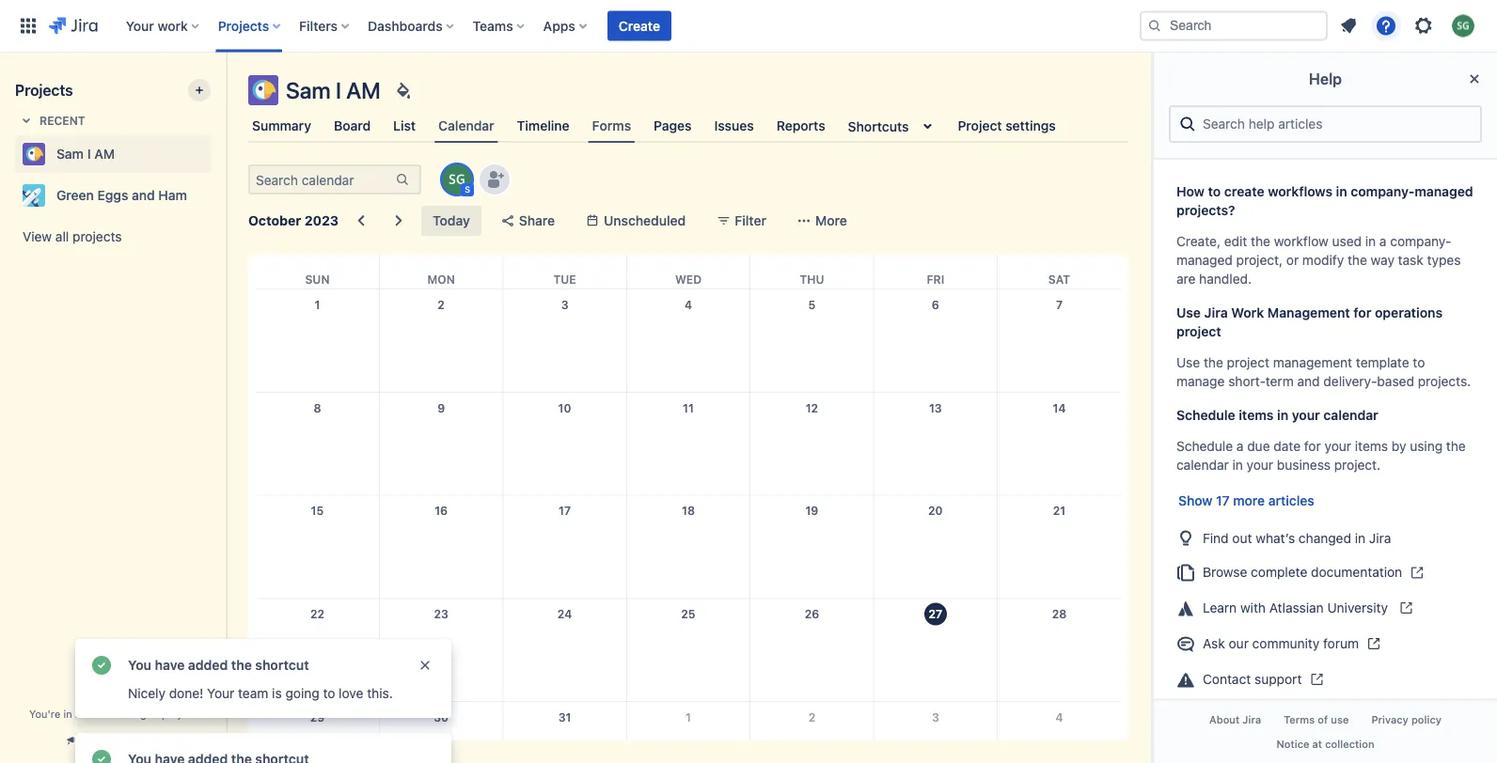 Task type: locate. For each thing, give the bounding box(es) containing it.
your work button
[[120, 11, 207, 41]]

1 vertical spatial sam
[[56, 146, 84, 162]]

5 row from the top
[[256, 599, 1121, 702]]

modify
[[1303, 252, 1344, 268]]

in up date
[[1277, 408, 1289, 423]]

0 horizontal spatial 4
[[685, 298, 692, 311]]

view all projects
[[23, 229, 122, 245]]

1 horizontal spatial your
[[1292, 408, 1320, 423]]

the up project,
[[1251, 234, 1271, 249]]

articles
[[1269, 493, 1315, 509]]

show
[[1178, 493, 1213, 509]]

tue link
[[550, 255, 580, 289]]

0 horizontal spatial to
[[323, 686, 335, 702]]

and down management
[[1297, 374, 1320, 389]]

1 horizontal spatial for
[[1354, 305, 1372, 321]]

schedule down manage
[[1177, 408, 1235, 423]]

0 horizontal spatial items
[[1239, 408, 1274, 423]]

terms of use link
[[1273, 709, 1360, 733]]

the up manage
[[1204, 355, 1223, 371]]

1 horizontal spatial 3 link
[[921, 703, 951, 733]]

fri
[[927, 273, 944, 286]]

for inside 'use jira work management for operations project'
[[1354, 305, 1372, 321]]

0 vertical spatial for
[[1354, 305, 1372, 321]]

row containing sun
[[256, 255, 1121, 289]]

1 horizontal spatial i
[[336, 77, 341, 103]]

0 horizontal spatial 3
[[561, 298, 569, 311]]

have
[[155, 658, 185, 673]]

feedback
[[111, 735, 161, 748]]

0 vertical spatial use
[[1177, 305, 1201, 321]]

10
[[558, 402, 571, 415]]

notifications image
[[1337, 15, 1360, 37]]

27
[[929, 608, 943, 621]]

0 vertical spatial am
[[346, 77, 381, 103]]

1 horizontal spatial items
[[1355, 439, 1388, 454]]

tue
[[553, 273, 576, 286]]

settings image
[[1413, 15, 1435, 37]]

green
[[56, 188, 94, 203]]

your profile and settings image
[[1452, 15, 1475, 37]]

2 horizontal spatial project
[[1227, 355, 1270, 371]]

1 vertical spatial project
[[1227, 355, 1270, 371]]

1 vertical spatial use
[[1177, 355, 1200, 371]]

6 row from the top
[[256, 702, 1121, 764]]

projects up sidebar navigation image
[[218, 18, 269, 33]]

jira inside "button"
[[1243, 715, 1261, 727]]

use inside 'use the project management template to manage short-term and delivery-based projects.'
[[1177, 355, 1200, 371]]

calendar up the show
[[1177, 458, 1229, 473]]

0 vertical spatial to
[[1208, 184, 1221, 199]]

1 vertical spatial am
[[94, 146, 115, 162]]

2 vertical spatial jira
[[1243, 715, 1261, 727]]

27 link
[[921, 599, 951, 630]]

in right workflows
[[1336, 184, 1347, 199]]

0 vertical spatial 1
[[315, 298, 320, 311]]

0 vertical spatial 3
[[561, 298, 569, 311]]

use down are on the right top
[[1177, 305, 1201, 321]]

0 horizontal spatial 3 link
[[550, 290, 580, 320]]

ask
[[1203, 636, 1225, 652]]

project up short-
[[1227, 355, 1270, 371]]

am up board on the left of page
[[346, 77, 381, 103]]

term
[[1266, 374, 1294, 389]]

out
[[1232, 530, 1252, 546]]

2
[[438, 298, 445, 311], [808, 711, 816, 724]]

1 horizontal spatial jira
[[1243, 715, 1261, 727]]

sam i am up board on the left of page
[[286, 77, 381, 103]]

reports
[[777, 118, 825, 134]]

settings
[[1006, 118, 1056, 134]]

1 vertical spatial for
[[1304, 439, 1321, 454]]

1 vertical spatial sam i am
[[56, 146, 115, 162]]

jira for about jira
[[1243, 715, 1261, 727]]

1 vertical spatial 3
[[932, 711, 939, 724]]

and
[[132, 188, 155, 203], [1297, 374, 1320, 389]]

sidebar navigation image
[[205, 75, 246, 113]]

1 horizontal spatial 4
[[1056, 711, 1063, 724]]

use for use the project management template to manage short-term and delivery-based projects.
[[1177, 355, 1200, 371]]

schedule left due
[[1177, 439, 1233, 454]]

the inside 'use the project management template to manage short-term and delivery-based projects.'
[[1204, 355, 1223, 371]]

your down you have added the shortcut
[[207, 686, 234, 702]]

add to starred image
[[205, 143, 228, 166], [205, 184, 228, 207]]

2 vertical spatial to
[[323, 686, 335, 702]]

done!
[[169, 686, 203, 702]]

to
[[1208, 184, 1221, 199], [1413, 355, 1425, 371], [323, 686, 335, 702]]

2 add to starred image from the top
[[205, 184, 228, 207]]

2 horizontal spatial managed
[[1415, 184, 1473, 199]]

sam up summary
[[286, 77, 331, 103]]

about
[[1209, 715, 1240, 727]]

1 horizontal spatial to
[[1208, 184, 1221, 199]]

sam
[[286, 77, 331, 103], [56, 146, 84, 162]]

project down "done!"
[[162, 708, 196, 720]]

a left due
[[1237, 439, 1244, 454]]

managed up types
[[1415, 184, 1473, 199]]

1 vertical spatial 2
[[808, 711, 816, 724]]

give feedback
[[83, 735, 161, 748]]

2 vertical spatial managed
[[113, 708, 159, 720]]

previous month image
[[350, 210, 373, 232]]

your up date
[[1292, 408, 1320, 423]]

2 vertical spatial a
[[75, 708, 81, 720]]

add to starred image right ham
[[205, 184, 228, 207]]

schedule items in your calendar
[[1177, 408, 1379, 423]]

1 vertical spatial 4 link
[[1044, 703, 1075, 733]]

you
[[128, 658, 151, 673]]

task
[[1398, 252, 1424, 268]]

1 horizontal spatial sam
[[286, 77, 331, 103]]

to inside 'use the project management template to manage short-term and delivery-based projects.'
[[1413, 355, 1425, 371]]

add to starred image for sam i am
[[205, 143, 228, 166]]

1 horizontal spatial 17
[[1216, 493, 1230, 509]]

managed inside how to create workflows in company-managed projects?
[[1415, 184, 1473, 199]]

1 vertical spatial a
[[1237, 439, 1244, 454]]

for up business
[[1304, 439, 1321, 454]]

7 link
[[1044, 290, 1075, 320]]

your down due
[[1247, 458, 1274, 473]]

0 horizontal spatial jira
[[1204, 305, 1228, 321]]

0 horizontal spatial and
[[132, 188, 155, 203]]

your up project. at the bottom of the page
[[1325, 439, 1352, 454]]

schedule
[[1177, 408, 1235, 423], [1177, 439, 1233, 454]]

1 vertical spatial 1
[[686, 711, 691, 724]]

workflows
[[1268, 184, 1333, 199]]

3 row from the top
[[256, 393, 1121, 496]]

2 row from the top
[[256, 290, 1121, 393]]

2 use from the top
[[1177, 355, 1200, 371]]

1 vertical spatial company-
[[1390, 234, 1452, 249]]

3 for the left "3" link
[[561, 298, 569, 311]]

0 horizontal spatial your
[[1247, 458, 1274, 473]]

jira right about
[[1243, 715, 1261, 727]]

1 add to starred image from the top
[[205, 143, 228, 166]]

company- up the 'task'
[[1390, 234, 1452, 249]]

project settings link
[[954, 109, 1060, 143]]

issues link
[[711, 109, 758, 143]]

1 vertical spatial 4
[[1056, 711, 1063, 724]]

jira inside 'use jira work management for operations project'
[[1204, 305, 1228, 321]]

0 vertical spatial 2
[[438, 298, 445, 311]]

close image
[[1463, 68, 1486, 90]]

0 horizontal spatial calendar
[[1177, 458, 1229, 473]]

1 vertical spatial items
[[1355, 439, 1388, 454]]

13 link
[[921, 393, 951, 423]]

managed down nicely
[[113, 708, 159, 720]]

items inside schedule a due date for your items by using the calendar in your business project.
[[1355, 439, 1388, 454]]

next month image
[[388, 210, 410, 232]]

28 link
[[1044, 599, 1075, 630]]

jira for use jira work management for operations project
[[1204, 305, 1228, 321]]

going
[[285, 686, 319, 702]]

banner
[[0, 0, 1497, 53]]

set background color image
[[392, 79, 414, 102]]

0 horizontal spatial 17
[[559, 505, 571, 518]]

project up manage
[[1177, 324, 1221, 339]]

0 vertical spatial add to starred image
[[205, 143, 228, 166]]

1 horizontal spatial and
[[1297, 374, 1320, 389]]

project
[[1177, 324, 1221, 339], [1227, 355, 1270, 371], [162, 708, 196, 720]]

changed
[[1299, 530, 1351, 546]]

your work
[[126, 18, 188, 33]]

added
[[188, 658, 228, 673]]

items
[[1239, 408, 1274, 423], [1355, 439, 1388, 454]]

to up 'based'
[[1413, 355, 1425, 371]]

1 row from the top
[[256, 255, 1121, 289]]

timeline link
[[513, 109, 573, 143]]

0 horizontal spatial project
[[162, 708, 196, 720]]

1 horizontal spatial calendar
[[1324, 408, 1379, 423]]

create,
[[1177, 234, 1221, 249]]

0 vertical spatial project
[[1177, 324, 1221, 339]]

i up green
[[87, 146, 91, 162]]

1 vertical spatial 3 link
[[921, 703, 951, 733]]

31
[[558, 711, 571, 724]]

0 vertical spatial a
[[1380, 234, 1387, 249]]

2 horizontal spatial to
[[1413, 355, 1425, 371]]

1 vertical spatial calendar
[[1177, 458, 1229, 473]]

1 vertical spatial 1 link
[[673, 703, 703, 733]]

add people image
[[483, 168, 506, 191]]

i up board on the left of page
[[336, 77, 341, 103]]

0 horizontal spatial 2 link
[[426, 290, 456, 320]]

use the project management template to manage short-term and delivery-based projects.
[[1177, 355, 1471, 389]]

12
[[806, 402, 818, 415]]

for inside schedule a due date for your items by using the calendar in your business project.
[[1304, 439, 1321, 454]]

project inside 'use jira work management for operations project'
[[1177, 324, 1221, 339]]

0 vertical spatial 4
[[685, 298, 692, 311]]

in up show 17 more articles
[[1233, 458, 1243, 473]]

1 vertical spatial add to starred image
[[205, 184, 228, 207]]

items up project. at the bottom of the page
[[1355, 439, 1388, 454]]

grid
[[256, 255, 1121, 764]]

1 horizontal spatial your
[[207, 686, 234, 702]]

row containing 1
[[256, 290, 1121, 393]]

1 vertical spatial jira
[[1369, 530, 1391, 546]]

0 horizontal spatial your
[[126, 18, 154, 33]]

0 vertical spatial your
[[126, 18, 154, 33]]

24 link
[[550, 599, 580, 630]]

0 vertical spatial items
[[1239, 408, 1274, 423]]

in up way
[[1365, 234, 1376, 249]]

row containing 15
[[256, 496, 1121, 599]]

2 horizontal spatial a
[[1380, 234, 1387, 249]]

sam i am down recent
[[56, 146, 115, 162]]

0 vertical spatial sam i am
[[286, 77, 381, 103]]

a up way
[[1380, 234, 1387, 249]]

find out what's changed in jira
[[1203, 530, 1391, 546]]

1 horizontal spatial project
[[1177, 324, 1221, 339]]

1 vertical spatial i
[[87, 146, 91, 162]]

your left work
[[126, 18, 154, 33]]

fri link
[[923, 255, 948, 289]]

calendar down delivery-
[[1324, 408, 1379, 423]]

am up green eggs and ham link
[[94, 146, 115, 162]]

1 vertical spatial managed
[[1177, 252, 1233, 268]]

i
[[336, 77, 341, 103], [87, 146, 91, 162]]

tab list
[[237, 109, 1140, 143]]

3
[[561, 298, 569, 311], [932, 711, 939, 724]]

sam down recent
[[56, 146, 84, 162]]

17 inside 'link'
[[559, 505, 571, 518]]

about jira
[[1209, 715, 1261, 727]]

to left love
[[323, 686, 335, 702]]

0 vertical spatial 4 link
[[673, 290, 703, 320]]

4 for leftmost 4 link
[[685, 298, 692, 311]]

1 vertical spatial to
[[1413, 355, 1425, 371]]

used
[[1332, 234, 1362, 249]]

0 horizontal spatial projects
[[15, 81, 73, 99]]

0 vertical spatial 3 link
[[550, 290, 580, 320]]

board
[[334, 118, 371, 134]]

26
[[805, 608, 819, 621]]

1 vertical spatial and
[[1297, 374, 1320, 389]]

17 link
[[550, 496, 580, 526]]

jira up documentation
[[1369, 530, 1391, 546]]

1 use from the top
[[1177, 305, 1201, 321]]

0 horizontal spatial i
[[87, 146, 91, 162]]

1 schedule from the top
[[1177, 408, 1235, 423]]

1 horizontal spatial a
[[1237, 439, 1244, 454]]

2 schedule from the top
[[1177, 439, 1233, 454]]

and inside 'use the project management template to manage short-term and delivery-based projects.'
[[1297, 374, 1320, 389]]

or
[[1286, 252, 1299, 268]]

projects up the collapse recent projects image
[[15, 81, 73, 99]]

0 vertical spatial schedule
[[1177, 408, 1235, 423]]

0 vertical spatial company-
[[1351, 184, 1415, 199]]

contact
[[1203, 672, 1251, 687]]

work
[[1231, 305, 1264, 321]]

items up due
[[1239, 408, 1274, 423]]

0 vertical spatial 1 link
[[302, 290, 332, 320]]

filters button
[[294, 11, 357, 41]]

in up documentation
[[1355, 530, 1366, 546]]

use inside 'use jira work management for operations project'
[[1177, 305, 1201, 321]]

show 17 more articles button
[[1169, 490, 1324, 513]]

to up projects?
[[1208, 184, 1221, 199]]

edit
[[1224, 234, 1247, 249]]

and left ham
[[132, 188, 155, 203]]

forms
[[592, 118, 631, 134]]

thu link
[[796, 255, 828, 289]]

how to create workflows in company-managed projects?
[[1177, 184, 1473, 218]]

4 row from the top
[[256, 496, 1121, 599]]

project.
[[1334, 458, 1381, 473]]

apps button
[[538, 11, 594, 41]]

help
[[1309, 70, 1342, 88]]

the right using
[[1446, 439, 1466, 454]]

filter
[[735, 213, 766, 229]]

1 horizontal spatial 2 link
[[797, 703, 827, 733]]

summary
[[252, 118, 311, 134]]

appswitcher icon image
[[17, 15, 40, 37]]

company- up used
[[1351, 184, 1415, 199]]

0 horizontal spatial 2
[[438, 298, 445, 311]]

green eggs and ham link
[[15, 177, 203, 214]]

0 horizontal spatial 1
[[315, 298, 320, 311]]

managed down the create,
[[1177, 252, 1233, 268]]

1 horizontal spatial projects
[[218, 18, 269, 33]]

management
[[1268, 305, 1350, 321]]

0 vertical spatial managed
[[1415, 184, 1473, 199]]

company- inside how to create workflows in company-managed projects?
[[1351, 184, 1415, 199]]

the down used
[[1348, 252, 1367, 268]]

use up manage
[[1177, 355, 1200, 371]]

projects?
[[1177, 203, 1235, 218]]

add to starred image down sidebar navigation image
[[205, 143, 228, 166]]

the
[[1251, 234, 1271, 249], [1348, 252, 1367, 268], [1204, 355, 1223, 371], [1446, 439, 1466, 454], [231, 658, 252, 673]]

a left 'team-'
[[75, 708, 81, 720]]

create
[[1224, 184, 1265, 199]]

notice at collection
[[1277, 738, 1375, 750]]

1 horizontal spatial 1
[[686, 711, 691, 724]]

row
[[256, 255, 1121, 289], [256, 290, 1121, 393], [256, 393, 1121, 496], [256, 496, 1121, 599], [256, 599, 1121, 702], [256, 702, 1121, 764]]

you have added the shortcut
[[128, 658, 309, 673]]

schedule inside schedule a due date for your items by using the calendar in your business project.
[[1177, 439, 1233, 454]]

for left operations
[[1354, 305, 1372, 321]]

workflow
[[1274, 234, 1329, 249]]

0 horizontal spatial am
[[94, 146, 115, 162]]

0 horizontal spatial for
[[1304, 439, 1321, 454]]

jira left 'work'
[[1204, 305, 1228, 321]]

1 horizontal spatial managed
[[1177, 252, 1233, 268]]

jira image
[[49, 15, 98, 37], [49, 15, 98, 37]]



Task type: vqa. For each thing, say whether or not it's contained in the screenshot.
top GEH-
no



Task type: describe. For each thing, give the bounding box(es) containing it.
Search help articles field
[[1197, 107, 1473, 141]]

forms link
[[588, 109, 635, 143]]

love
[[339, 686, 363, 702]]

2 for the bottommost 2 link
[[808, 711, 816, 724]]

0 horizontal spatial 1 link
[[302, 290, 332, 320]]

17 inside button
[[1216, 493, 1230, 509]]

use for use jira work management for operations project
[[1177, 305, 1201, 321]]

way
[[1371, 252, 1395, 268]]

create button
[[607, 11, 671, 41]]

your inside dropdown button
[[126, 18, 154, 33]]

1 for the left "1" link
[[315, 298, 320, 311]]

browse complete documentation link
[[1169, 555, 1482, 591]]

learn
[[1203, 600, 1237, 616]]

1 horizontal spatial 1 link
[[673, 703, 703, 733]]

sam i am link
[[15, 135, 203, 173]]

dashboards button
[[362, 11, 461, 41]]

the up the team on the bottom
[[231, 658, 252, 673]]

schedule a due date for your items by using the calendar in your business project.
[[1177, 439, 1466, 473]]

sam green image
[[442, 165, 472, 195]]

a inside create, edit the workflow used in a company- managed project, or modify the way task types are handled.
[[1380, 234, 1387, 249]]

0 horizontal spatial a
[[75, 708, 81, 720]]

0 vertical spatial 2 link
[[426, 290, 456, 320]]

7
[[1056, 298, 1063, 311]]

learn with atlassian university
[[1203, 600, 1392, 616]]

9
[[437, 402, 445, 415]]

with
[[1241, 600, 1266, 616]]

15 link
[[302, 496, 332, 526]]

unscheduled image
[[585, 213, 600, 229]]

in inside create, edit the workflow used in a company- managed project, or modify the way task types are handled.
[[1365, 234, 1376, 249]]

2 vertical spatial your
[[1247, 458, 1274, 473]]

terms of use
[[1284, 715, 1349, 727]]

help image
[[1375, 15, 1398, 37]]

dismiss image
[[418, 658, 433, 673]]

filters
[[299, 18, 338, 33]]

create project image
[[192, 83, 207, 98]]

about jira button
[[1198, 709, 1273, 733]]

of
[[1318, 715, 1328, 727]]

2 horizontal spatial jira
[[1369, 530, 1391, 546]]

0 vertical spatial your
[[1292, 408, 1320, 423]]

types
[[1427, 252, 1461, 268]]

Search calendar text field
[[250, 166, 393, 193]]

sun
[[305, 273, 330, 286]]

11 link
[[673, 393, 703, 423]]

1 vertical spatial projects
[[15, 81, 73, 99]]

row containing 8
[[256, 393, 1121, 496]]

primary element
[[11, 0, 1140, 52]]

notice at collection link
[[1265, 733, 1386, 756]]

mon link
[[424, 255, 459, 289]]

19
[[805, 505, 819, 518]]

6 link
[[921, 290, 951, 320]]

projects.
[[1418, 374, 1471, 389]]

20
[[928, 505, 943, 518]]

0 vertical spatial calendar
[[1324, 408, 1379, 423]]

8 link
[[302, 393, 332, 423]]

for for date
[[1304, 439, 1321, 454]]

reports link
[[773, 109, 829, 143]]

pages link
[[650, 109, 696, 143]]

timeline
[[517, 118, 570, 134]]

the inside schedule a due date for your items by using the calendar in your business project.
[[1446, 439, 1466, 454]]

in inside how to create workflows in company-managed projects?
[[1336, 184, 1347, 199]]

1 for right "1" link
[[686, 711, 691, 724]]

1 vertical spatial your
[[207, 686, 234, 702]]

support
[[1255, 672, 1302, 687]]

schedule for schedule a due date for your items by using the calendar in your business project.
[[1177, 439, 1233, 454]]

21
[[1053, 505, 1066, 518]]

shortcuts
[[848, 118, 909, 134]]

in right you're
[[63, 708, 72, 720]]

add to starred image for green eggs and ham
[[205, 184, 228, 207]]

give
[[83, 735, 107, 748]]

today button
[[421, 206, 481, 236]]

30 link
[[426, 703, 456, 733]]

create, edit the workflow used in a company- managed project, or modify the way task types are handled.
[[1177, 234, 1461, 287]]

short-
[[1228, 374, 1266, 389]]

ask our community forum
[[1203, 636, 1359, 652]]

projects inside dropdown button
[[218, 18, 269, 33]]

unscheduled
[[604, 213, 686, 229]]

more
[[815, 213, 847, 229]]

success image
[[90, 749, 113, 764]]

complete
[[1251, 565, 1308, 580]]

in inside schedule a due date for your items by using the calendar in your business project.
[[1233, 458, 1243, 473]]

projects button
[[212, 11, 288, 41]]

view
[[23, 229, 52, 245]]

row containing 22
[[256, 599, 1121, 702]]

company- inside create, edit the workflow used in a company- managed project, or modify the way task types are handled.
[[1390, 234, 1452, 249]]

recent
[[40, 114, 85, 127]]

collection
[[1325, 738, 1375, 750]]

projects
[[72, 229, 122, 245]]

contact support link
[[1169, 662, 1482, 698]]

find
[[1203, 530, 1229, 546]]

all
[[55, 229, 69, 245]]

3 for bottom "3" link
[[932, 711, 939, 724]]

23 link
[[426, 599, 456, 630]]

9 link
[[426, 393, 456, 423]]

for for management
[[1354, 305, 1372, 321]]

management
[[1273, 355, 1353, 371]]

4 for rightmost 4 link
[[1056, 711, 1063, 724]]

1 horizontal spatial sam i am
[[286, 77, 381, 103]]

today
[[433, 213, 470, 229]]

nicely done! your team is going to love this.
[[128, 686, 393, 702]]

0 horizontal spatial managed
[[113, 708, 159, 720]]

calendar inside schedule a due date for your items by using the calendar in your business project.
[[1177, 458, 1229, 473]]

1 vertical spatial 2 link
[[797, 703, 827, 733]]

october 2023
[[248, 213, 339, 229]]

1 horizontal spatial am
[[346, 77, 381, 103]]

success image
[[90, 655, 113, 677]]

is
[[272, 686, 282, 702]]

a inside schedule a due date for your items by using the calendar in your business project.
[[1237, 439, 1244, 454]]

11
[[683, 402, 694, 415]]

use jira work management for operations project
[[1177, 305, 1443, 339]]

what's
[[1256, 530, 1295, 546]]

25
[[681, 608, 696, 621]]

Search field
[[1140, 11, 1328, 41]]

summary link
[[248, 109, 315, 143]]

schedule for schedule items in your calendar
[[1177, 408, 1235, 423]]

18
[[682, 505, 695, 518]]

atlassian
[[1269, 600, 1324, 616]]

2 for the top 2 link
[[438, 298, 445, 311]]

0 horizontal spatial sam
[[56, 146, 84, 162]]

business
[[1277, 458, 1331, 473]]

community
[[1252, 636, 1320, 652]]

0 vertical spatial sam
[[286, 77, 331, 103]]

view all projects link
[[15, 220, 211, 254]]

show 17 more articles
[[1178, 493, 1315, 509]]

6
[[932, 298, 939, 311]]

due
[[1247, 439, 1270, 454]]

eggs
[[97, 188, 128, 203]]

policy
[[1412, 715, 1442, 727]]

2 horizontal spatial your
[[1325, 439, 1352, 454]]

shortcut
[[255, 658, 309, 673]]

apps
[[543, 18, 575, 33]]

project inside 'use the project management template to manage short-term and delivery-based projects.'
[[1227, 355, 1270, 371]]

29
[[310, 711, 325, 724]]

using
[[1410, 439, 1443, 454]]

0 horizontal spatial 4 link
[[673, 290, 703, 320]]

2 vertical spatial project
[[162, 708, 196, 720]]

collapse recent projects image
[[15, 109, 38, 132]]

search image
[[1147, 18, 1162, 33]]

to inside how to create workflows in company-managed projects?
[[1208, 184, 1221, 199]]

managed inside create, edit the workflow used in a company- managed project, or modify the way task types are handled.
[[1177, 252, 1233, 268]]

university
[[1327, 600, 1388, 616]]

share
[[519, 213, 555, 229]]

thu
[[800, 273, 824, 286]]

tab list containing calendar
[[237, 109, 1140, 143]]

30
[[434, 711, 449, 724]]

1 horizontal spatial 4 link
[[1044, 703, 1075, 733]]

grid containing sun
[[256, 255, 1121, 764]]

i inside the sam i am link
[[87, 146, 91, 162]]

find out what's changed in jira link
[[1169, 520, 1482, 555]]

teams
[[473, 18, 513, 33]]

10 link
[[550, 393, 580, 423]]

banner containing your work
[[0, 0, 1497, 53]]

0 horizontal spatial sam i am
[[56, 146, 115, 162]]

row containing 29
[[256, 702, 1121, 764]]



